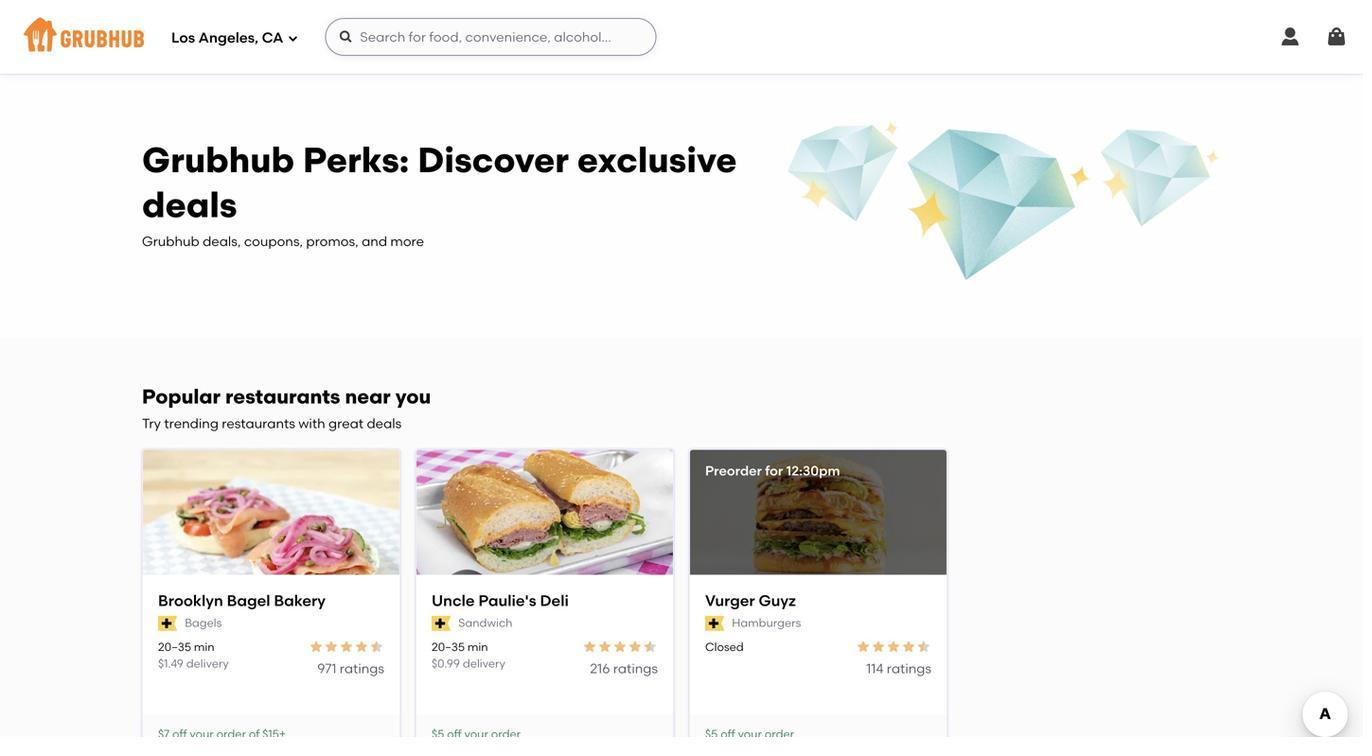 Task type: describe. For each thing, give the bounding box(es) containing it.
preorder
[[705, 463, 762, 479]]

los
[[171, 29, 195, 46]]

bagels
[[185, 616, 222, 630]]

2 grubhub from the top
[[142, 233, 199, 249]]

brooklyn bagel bakery
[[158, 592, 326, 610]]

uncle paulie's deli
[[432, 592, 569, 610]]

popular
[[142, 385, 221, 409]]

hamburgers
[[732, 616, 801, 630]]

uncle paulie's deli link
[[432, 590, 658, 612]]

subscription pass image for vurger
[[705, 616, 724, 631]]

$1.49
[[158, 657, 183, 671]]

promos,
[[306, 233, 358, 249]]

ratings for deli
[[613, 661, 658, 677]]

971
[[317, 661, 336, 677]]

min for brooklyn
[[194, 640, 214, 654]]

deli
[[540, 592, 569, 610]]

0 horizontal spatial svg image
[[287, 33, 299, 44]]

1 horizontal spatial svg image
[[1325, 26, 1348, 48]]

20–35 min $0.99 delivery
[[432, 640, 505, 671]]

1 grubhub from the top
[[142, 139, 295, 181]]

near
[[345, 385, 391, 409]]

great
[[328, 415, 364, 431]]

vurger guyz logo image
[[690, 450, 947, 577]]

more
[[390, 233, 424, 249]]

popular restaurants near you try trending restaurants with great deals
[[142, 385, 431, 431]]

vurger guyz link
[[705, 590, 931, 612]]

perks:
[[303, 139, 409, 181]]

with
[[298, 415, 325, 431]]

closed
[[705, 640, 744, 654]]

uncle paulie's deli logo image
[[416, 450, 673, 577]]

Search for food, convenience, alcohol... search field
[[325, 18, 656, 56]]

0 vertical spatial restaurants
[[225, 385, 340, 409]]

brooklyn bagel bakery logo image
[[143, 450, 399, 577]]

coupon deals image
[[785, 119, 1221, 288]]

main navigation navigation
[[0, 0, 1363, 74]]

0 horizontal spatial svg image
[[338, 29, 353, 44]]

deals inside grubhub perks: discover exclusive deals grubhub deals, coupons, promos, and more
[[142, 184, 237, 226]]

exclusive
[[577, 139, 737, 181]]

deals,
[[203, 233, 241, 249]]

preorder for 12:30pm
[[705, 463, 840, 479]]

20–35 for uncle
[[432, 640, 465, 654]]



Task type: vqa. For each thing, say whether or not it's contained in the screenshot.
Half
no



Task type: locate. For each thing, give the bounding box(es) containing it.
delivery inside 20–35 min $0.99 delivery
[[463, 657, 505, 671]]

3 ratings from the left
[[887, 661, 931, 677]]

20–35 min $1.49 delivery
[[158, 640, 229, 671]]

subscription pass image for brooklyn
[[158, 616, 177, 631]]

delivery inside '20–35 min $1.49 delivery'
[[186, 657, 229, 671]]

20–35 inside 20–35 min $0.99 delivery
[[432, 640, 465, 654]]

0 horizontal spatial subscription pass image
[[158, 616, 177, 631]]

grubhub perks: discover exclusive deals grubhub deals, coupons, promos, and more
[[142, 139, 737, 249]]

0 vertical spatial deals
[[142, 184, 237, 226]]

min down bagels
[[194, 640, 214, 654]]

1 horizontal spatial ratings
[[613, 661, 658, 677]]

min
[[194, 640, 214, 654], [467, 640, 488, 654]]

2 horizontal spatial ratings
[[887, 661, 931, 677]]

star icon image
[[309, 639, 324, 655], [324, 639, 339, 655], [339, 639, 354, 655], [354, 639, 369, 655], [369, 639, 384, 655], [369, 639, 384, 655], [582, 639, 597, 655], [597, 639, 612, 655], [612, 639, 628, 655], [628, 639, 643, 655], [643, 639, 658, 655], [643, 639, 658, 655], [856, 639, 871, 655], [871, 639, 886, 655], [886, 639, 901, 655], [901, 639, 916, 655], [916, 639, 931, 655], [916, 639, 931, 655]]

ratings right 114
[[887, 661, 931, 677]]

grubhub left deals,
[[142, 233, 199, 249]]

uncle
[[432, 592, 475, 610]]

deals down near
[[367, 415, 402, 431]]

0 vertical spatial grubhub
[[142, 139, 295, 181]]

0 horizontal spatial 20–35
[[158, 640, 191, 654]]

0 horizontal spatial delivery
[[186, 657, 229, 671]]

1 ratings from the left
[[340, 661, 384, 677]]

delivery
[[186, 657, 229, 671], [463, 657, 505, 671]]

1 horizontal spatial 20–35
[[432, 640, 465, 654]]

114
[[866, 661, 884, 677]]

you
[[395, 385, 431, 409]]

ratings for bakery
[[340, 661, 384, 677]]

1 horizontal spatial delivery
[[463, 657, 505, 671]]

2 min from the left
[[467, 640, 488, 654]]

restaurants left with
[[222, 415, 295, 431]]

delivery right $1.49
[[186, 657, 229, 671]]

angeles,
[[198, 29, 258, 46]]

2 subscription pass image from the left
[[705, 616, 724, 631]]

ratings right '971'
[[340, 661, 384, 677]]

and
[[362, 233, 387, 249]]

0 horizontal spatial min
[[194, 640, 214, 654]]

deals up deals,
[[142, 184, 237, 226]]

restaurants
[[225, 385, 340, 409], [222, 415, 295, 431]]

1 min from the left
[[194, 640, 214, 654]]

ca
[[262, 29, 283, 46]]

1 delivery from the left
[[186, 657, 229, 671]]

bakery
[[274, 592, 326, 610]]

delivery right $0.99
[[463, 657, 505, 671]]

1 vertical spatial restaurants
[[222, 415, 295, 431]]

971 ratings
[[317, 661, 384, 677]]

216
[[590, 661, 610, 677]]

delivery for uncle
[[463, 657, 505, 671]]

ratings
[[340, 661, 384, 677], [613, 661, 658, 677], [887, 661, 931, 677]]

deals
[[142, 184, 237, 226], [367, 415, 402, 431]]

20–35
[[158, 640, 191, 654], [432, 640, 465, 654]]

grubhub
[[142, 139, 295, 181], [142, 233, 199, 249]]

min for uncle
[[467, 640, 488, 654]]

1 horizontal spatial subscription pass image
[[705, 616, 724, 631]]

delivery for brooklyn
[[186, 657, 229, 671]]

1 vertical spatial deals
[[367, 415, 402, 431]]

20–35 inside '20–35 min $1.49 delivery'
[[158, 640, 191, 654]]

restaurants up with
[[225, 385, 340, 409]]

12:30pm
[[786, 463, 840, 479]]

subscription pass image up closed
[[705, 616, 724, 631]]

brooklyn bagel bakery link
[[158, 590, 384, 612]]

min down sandwich
[[467, 640, 488, 654]]

min inside '20–35 min $1.49 delivery'
[[194, 640, 214, 654]]

2 delivery from the left
[[463, 657, 505, 671]]

try
[[142, 415, 161, 431]]

1 horizontal spatial deals
[[367, 415, 402, 431]]

subscription pass image down brooklyn
[[158, 616, 177, 631]]

1 subscription pass image from the left
[[158, 616, 177, 631]]

trending
[[164, 415, 219, 431]]

subscription pass image
[[432, 616, 451, 631]]

brooklyn
[[158, 592, 223, 610]]

1 horizontal spatial svg image
[[1279, 26, 1302, 48]]

min inside 20–35 min $0.99 delivery
[[467, 640, 488, 654]]

discover
[[418, 139, 569, 181]]

grubhub up deals,
[[142, 139, 295, 181]]

20–35 for brooklyn
[[158, 640, 191, 654]]

bagel
[[227, 592, 270, 610]]

vurger guyz
[[705, 592, 796, 610]]

0 horizontal spatial deals
[[142, 184, 237, 226]]

guyz
[[759, 592, 796, 610]]

20–35 up $0.99
[[432, 640, 465, 654]]

subscription pass image
[[158, 616, 177, 631], [705, 616, 724, 631]]

$0.99
[[432, 657, 460, 671]]

los angeles, ca
[[171, 29, 283, 46]]

1 horizontal spatial min
[[467, 640, 488, 654]]

coupons,
[[244, 233, 303, 249]]

svg image
[[1279, 26, 1302, 48], [338, 29, 353, 44]]

1 20–35 from the left
[[158, 640, 191, 654]]

sandwich
[[458, 616, 513, 630]]

0 horizontal spatial ratings
[[340, 661, 384, 677]]

1 vertical spatial grubhub
[[142, 233, 199, 249]]

paulie's
[[478, 592, 536, 610]]

2 20–35 from the left
[[432, 640, 465, 654]]

114 ratings
[[866, 661, 931, 677]]

vurger
[[705, 592, 755, 610]]

216 ratings
[[590, 661, 658, 677]]

deals inside the popular restaurants near you try trending restaurants with great deals
[[367, 415, 402, 431]]

for
[[765, 463, 783, 479]]

20–35 up $1.49
[[158, 640, 191, 654]]

svg image
[[1325, 26, 1348, 48], [287, 33, 299, 44]]

ratings right 216
[[613, 661, 658, 677]]

2 ratings from the left
[[613, 661, 658, 677]]



